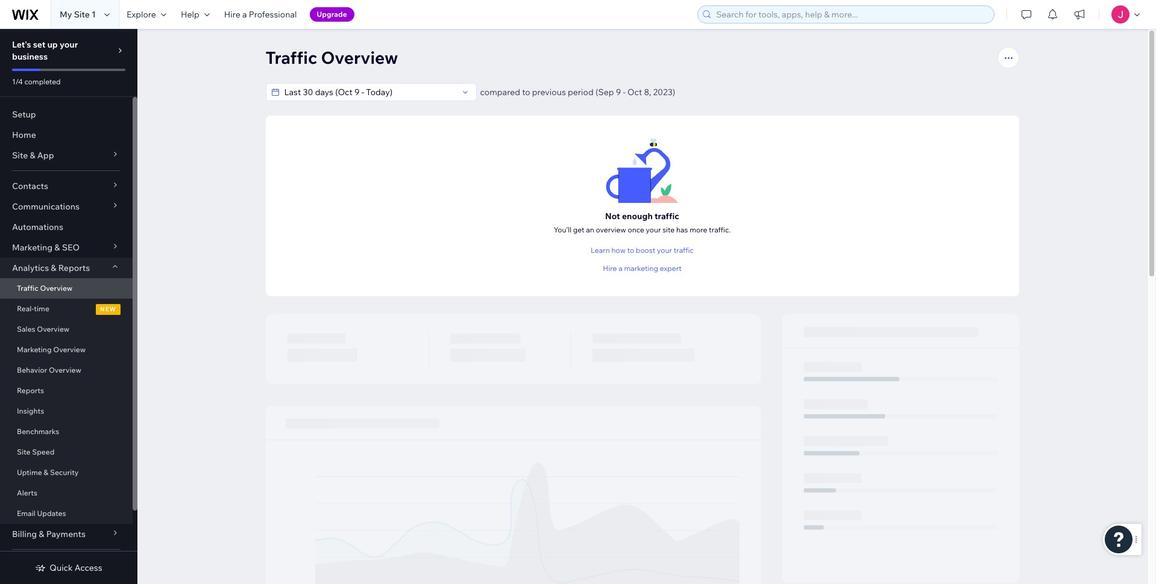 Task type: describe. For each thing, give the bounding box(es) containing it.
speed
[[32, 448, 54, 457]]

app
[[37, 150, 54, 161]]

hire for hire a marketing expert
[[603, 264, 617, 273]]

Search for tools, apps, help & more... field
[[712, 6, 990, 23]]

& for uptime
[[44, 468, 48, 477]]

once
[[628, 225, 644, 234]]

analytics
[[12, 263, 49, 274]]

an
[[586, 225, 594, 234]]

benchmarks link
[[0, 422, 133, 442]]

new
[[100, 306, 116, 313]]

site speed
[[17, 448, 54, 457]]

setup
[[12, 109, 36, 120]]

business
[[12, 51, 48, 62]]

alerts
[[17, 489, 37, 498]]

1
[[92, 9, 96, 20]]

a for marketing
[[619, 264, 622, 273]]

1/4
[[12, 77, 23, 86]]

set
[[33, 39, 45, 50]]

help
[[181, 9, 199, 20]]

home
[[12, 130, 36, 140]]

home link
[[0, 125, 133, 145]]

site
[[663, 225, 675, 234]]

professional
[[249, 9, 297, 20]]

seo
[[62, 242, 80, 253]]

let's set up your business
[[12, 39, 78, 62]]

hire a marketing expert
[[603, 264, 682, 273]]

sidebar element
[[0, 29, 137, 585]]

quick access
[[50, 563, 102, 574]]

oct
[[628, 87, 642, 98]]

email updates
[[17, 509, 66, 518]]

contacts button
[[0, 176, 133, 197]]

you'll
[[554, 225, 572, 234]]

marketing
[[624, 264, 658, 273]]

automations link
[[0, 217, 133, 237]]

hire a marketing expert link
[[603, 263, 682, 274]]

my
[[60, 9, 72, 20]]

your inside let's set up your business
[[60, 39, 78, 50]]

site for site speed
[[17, 448, 30, 457]]

0 vertical spatial site
[[74, 9, 90, 20]]

more
[[690, 225, 707, 234]]

period
[[568, 87, 594, 98]]

2023)
[[653, 87, 675, 98]]

site & app
[[12, 150, 54, 161]]

site for site & app
[[12, 150, 28, 161]]

traffic inside not enough traffic you'll get an overview once your site has more traffic.
[[655, 211, 679, 222]]

site & app button
[[0, 145, 133, 166]]

& for site
[[30, 150, 35, 161]]

insights
[[17, 407, 44, 416]]

email updates link
[[0, 504, 133, 524]]

benchmarks
[[17, 427, 59, 436]]

expert
[[660, 264, 682, 273]]

uptime & security link
[[0, 463, 133, 483]]

upgrade button
[[310, 7, 354, 22]]

page skeleton image
[[266, 315, 1019, 585]]

completed
[[24, 77, 61, 86]]

compared
[[480, 87, 520, 98]]

behavior overview link
[[0, 360, 133, 381]]

marketing & seo
[[12, 242, 80, 253]]

0 horizontal spatial reports
[[17, 386, 44, 395]]

marketing & seo button
[[0, 237, 133, 258]]

learn how to boost your traffic link
[[591, 245, 694, 256]]

traffic overview link
[[0, 278, 133, 299]]

0 horizontal spatial to
[[522, 87, 530, 98]]

marketing overview link
[[0, 340, 133, 360]]

quick
[[50, 563, 73, 574]]

communications button
[[0, 197, 133, 217]]

traffic inside traffic overview link
[[17, 284, 38, 293]]

real-
[[17, 304, 34, 313]]

time
[[34, 304, 49, 313]]



Task type: locate. For each thing, give the bounding box(es) containing it.
1 vertical spatial site
[[12, 150, 28, 161]]

reports link
[[0, 381, 133, 401]]

traffic overview
[[266, 47, 398, 68], [17, 284, 72, 293]]

billing & payments button
[[0, 524, 133, 545]]

alerts link
[[0, 483, 133, 504]]

a inside 'link'
[[242, 9, 247, 20]]

0 horizontal spatial traffic
[[17, 284, 38, 293]]

1 horizontal spatial a
[[619, 264, 622, 273]]

reports up insights
[[17, 386, 44, 395]]

how
[[611, 246, 626, 255]]

0 horizontal spatial hire
[[224, 9, 240, 20]]

0 vertical spatial reports
[[58, 263, 90, 274]]

traffic overview up time
[[17, 284, 72, 293]]

& inside marketing & seo dropdown button
[[54, 242, 60, 253]]

1/4 completed
[[12, 77, 61, 86]]

& for marketing
[[54, 242, 60, 253]]

9
[[616, 87, 621, 98]]

overview for traffic overview link
[[40, 284, 72, 293]]

quick access button
[[35, 563, 102, 574]]

site down home
[[12, 150, 28, 161]]

traffic overview down upgrade button in the top of the page
[[266, 47, 398, 68]]

1 horizontal spatial traffic
[[266, 47, 317, 68]]

security
[[50, 468, 79, 477]]

hire for hire a professional
[[224, 9, 240, 20]]

your inside not enough traffic you'll get an overview once your site has more traffic.
[[646, 225, 661, 234]]

contacts
[[12, 181, 48, 192]]

1 vertical spatial traffic
[[17, 284, 38, 293]]

None field
[[281, 84, 458, 101]]

learn how to boost your traffic
[[591, 246, 694, 255]]

site left 1
[[74, 9, 90, 20]]

behavior overview
[[17, 366, 81, 375]]

& left the seo on the left
[[54, 242, 60, 253]]

& inside site & app popup button
[[30, 150, 35, 161]]

enough
[[622, 211, 653, 222]]

& inside uptime & security link
[[44, 468, 48, 477]]

get
[[573, 225, 584, 234]]

& right uptime
[[44, 468, 48, 477]]

overview for marketing overview link
[[53, 345, 86, 354]]

& down marketing & seo
[[51, 263, 56, 274]]

1 vertical spatial to
[[627, 246, 634, 255]]

overview up marketing overview
[[37, 325, 69, 334]]

sales overview
[[17, 325, 69, 334]]

reports inside popup button
[[58, 263, 90, 274]]

hire down how
[[603, 264, 617, 273]]

sales overview link
[[0, 319, 133, 340]]

0 vertical spatial traffic overview
[[266, 47, 398, 68]]

0 vertical spatial hire
[[224, 9, 240, 20]]

not
[[605, 211, 620, 222]]

to right how
[[627, 246, 634, 255]]

marketing for marketing overview
[[17, 345, 52, 354]]

traffic down professional
[[266, 47, 317, 68]]

overview down analytics & reports
[[40, 284, 72, 293]]

marketing for marketing & seo
[[12, 242, 53, 253]]

0 vertical spatial traffic
[[266, 47, 317, 68]]

hire inside 'link'
[[224, 9, 240, 20]]

hire a professional link
[[217, 0, 304, 29]]

& for analytics
[[51, 263, 56, 274]]

upgrade
[[317, 10, 347, 19]]

1 vertical spatial reports
[[17, 386, 44, 395]]

1 vertical spatial a
[[619, 264, 622, 273]]

reports down the seo on the left
[[58, 263, 90, 274]]

boost
[[636, 246, 655, 255]]

has
[[676, 225, 688, 234]]

hire
[[224, 9, 240, 20], [603, 264, 617, 273]]

overview for sales overview link at the left bottom of the page
[[37, 325, 69, 334]]

traffic down analytics
[[17, 284, 38, 293]]

2 vertical spatial site
[[17, 448, 30, 457]]

& right billing
[[39, 529, 44, 540]]

1 vertical spatial your
[[646, 225, 661, 234]]

0 vertical spatial marketing
[[12, 242, 53, 253]]

0 horizontal spatial traffic overview
[[17, 284, 72, 293]]

1 vertical spatial traffic overview
[[17, 284, 72, 293]]

real-time
[[17, 304, 49, 313]]

1 horizontal spatial traffic overview
[[266, 47, 398, 68]]

behavior
[[17, 366, 47, 375]]

email
[[17, 509, 36, 518]]

overview
[[321, 47, 398, 68], [40, 284, 72, 293], [37, 325, 69, 334], [53, 345, 86, 354], [49, 366, 81, 375]]

your right up
[[60, 39, 78, 50]]

overview
[[596, 225, 626, 234]]

1 vertical spatial marketing
[[17, 345, 52, 354]]

sales
[[17, 325, 35, 334]]

2 vertical spatial your
[[657, 246, 672, 255]]

a left professional
[[242, 9, 247, 20]]

billing
[[12, 529, 37, 540]]

learn
[[591, 246, 610, 255]]

reports
[[58, 263, 90, 274], [17, 386, 44, 395]]

hire right 'help' button
[[224, 9, 240, 20]]

overview down upgrade button in the top of the page
[[321, 47, 398, 68]]

&
[[30, 150, 35, 161], [54, 242, 60, 253], [51, 263, 56, 274], [44, 468, 48, 477], [39, 529, 44, 540]]

previous
[[532, 87, 566, 98]]

help button
[[174, 0, 217, 29]]

traffic
[[655, 211, 679, 222], [674, 246, 694, 255]]

automations
[[12, 222, 63, 233]]

site left speed
[[17, 448, 30, 457]]

up
[[47, 39, 58, 50]]

marketing up behavior on the bottom
[[17, 345, 52, 354]]

0 vertical spatial a
[[242, 9, 247, 20]]

your right boost
[[657, 246, 672, 255]]

marketing
[[12, 242, 53, 253], [17, 345, 52, 354]]

0 vertical spatial to
[[522, 87, 530, 98]]

setup link
[[0, 104, 133, 125]]

& inside analytics & reports popup button
[[51, 263, 56, 274]]

traffic up site
[[655, 211, 679, 222]]

updates
[[37, 509, 66, 518]]

let's
[[12, 39, 31, 50]]

marketing inside dropdown button
[[12, 242, 53, 253]]

overview down sales overview link at the left bottom of the page
[[53, 345, 86, 354]]

compared to previous period (sep 9 - oct 8, 2023)
[[480, 87, 675, 98]]

your left site
[[646, 225, 661, 234]]

1 horizontal spatial reports
[[58, 263, 90, 274]]

my site 1
[[60, 9, 96, 20]]

traffic.
[[709, 225, 731, 234]]

1 horizontal spatial to
[[627, 246, 634, 255]]

0 vertical spatial your
[[60, 39, 78, 50]]

8,
[[644, 87, 651, 98]]

1 vertical spatial traffic
[[674, 246, 694, 255]]

& left app
[[30, 150, 35, 161]]

insights link
[[0, 401, 133, 422]]

traffic down has
[[674, 246, 694, 255]]

site speed link
[[0, 442, 133, 463]]

not enough traffic you'll get an overview once your site has more traffic.
[[554, 211, 731, 234]]

communications
[[12, 201, 80, 212]]

overview for behavior overview link
[[49, 366, 81, 375]]

analytics & reports
[[12, 263, 90, 274]]

explore
[[127, 9, 156, 20]]

site inside popup button
[[12, 150, 28, 161]]

payments
[[46, 529, 86, 540]]

overview down marketing overview link
[[49, 366, 81, 375]]

a for professional
[[242, 9, 247, 20]]

1 horizontal spatial hire
[[603, 264, 617, 273]]

a
[[242, 9, 247, 20], [619, 264, 622, 273]]

marketing overview
[[17, 345, 86, 354]]

-
[[623, 87, 626, 98]]

uptime & security
[[17, 468, 79, 477]]

& inside billing & payments dropdown button
[[39, 529, 44, 540]]

access
[[75, 563, 102, 574]]

to left previous
[[522, 87, 530, 98]]

traffic overview inside sidebar element
[[17, 284, 72, 293]]

to inside the learn how to boost your traffic link
[[627, 246, 634, 255]]

0 vertical spatial traffic
[[655, 211, 679, 222]]

1 vertical spatial hire
[[603, 264, 617, 273]]

(sep
[[595, 87, 614, 98]]

to
[[522, 87, 530, 98], [627, 246, 634, 255]]

marketing up analytics
[[12, 242, 53, 253]]

billing & payments
[[12, 529, 86, 540]]

a down how
[[619, 264, 622, 273]]

analytics & reports button
[[0, 258, 133, 278]]

0 horizontal spatial a
[[242, 9, 247, 20]]

& for billing
[[39, 529, 44, 540]]

uptime
[[17, 468, 42, 477]]



Task type: vqa. For each thing, say whether or not it's contained in the screenshot.
'Let's set up your business'
yes



